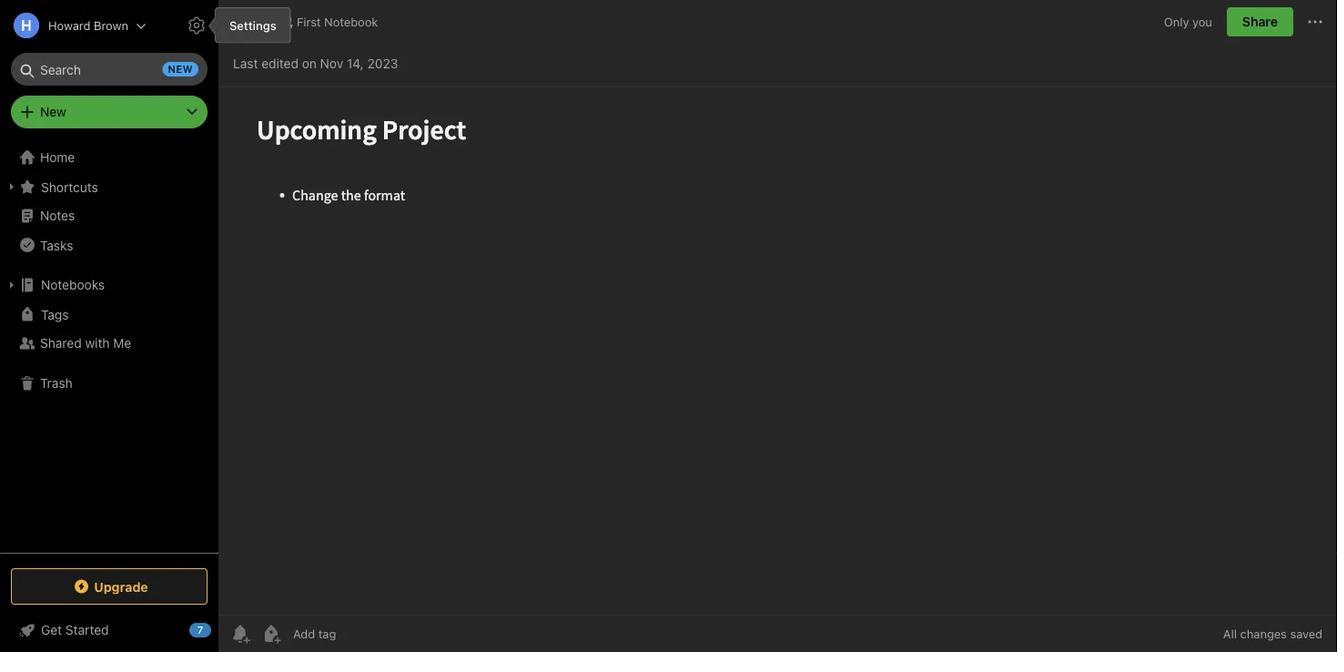 Task type: vqa. For each thing, say whether or not it's contained in the screenshot.
Tags
yes



Task type: locate. For each thing, give the bounding box(es) containing it.
notes link
[[0, 201, 218, 230]]

shortcuts
[[41, 179, 98, 194]]

shortcuts button
[[0, 172, 218, 201]]

first notebook
[[297, 15, 378, 28]]

upgrade
[[94, 579, 148, 594]]

Help and Learning task checklist field
[[0, 616, 219, 645]]

share
[[1243, 14, 1279, 29]]

settings tooltip
[[202, 7, 291, 43]]

tree
[[0, 143, 219, 552]]

tasks button
[[0, 230, 218, 260]]

add a reminder image
[[230, 623, 251, 645]]

shared with me link
[[0, 329, 218, 358]]

expand note image
[[231, 11, 253, 33]]

Account field
[[0, 7, 147, 44]]

get
[[41, 623, 62, 638]]

settings image
[[186, 15, 208, 36]]

tags button
[[0, 300, 218, 329]]

all
[[1224, 627, 1238, 641]]

get started
[[41, 623, 109, 638]]

shared with me
[[40, 336, 131, 351]]

only
[[1165, 15, 1190, 28]]

expand notebooks image
[[5, 278, 19, 292]]

click to collapse image
[[212, 618, 225, 640]]

more actions image
[[1305, 11, 1327, 33]]

new
[[40, 104, 66, 119]]

saved
[[1291, 627, 1323, 641]]

Search text field
[[24, 53, 195, 86]]

started
[[65, 623, 109, 638]]

tasks
[[40, 237, 73, 253]]

7
[[197, 624, 203, 636]]

notebooks link
[[0, 271, 218, 300]]

notes
[[40, 208, 75, 223]]

howard brown
[[48, 19, 128, 32]]

new button
[[11, 96, 208, 128]]



Task type: describe. For each thing, give the bounding box(es) containing it.
notebook
[[324, 15, 378, 28]]

trash
[[40, 376, 73, 391]]

add tag image
[[260, 623, 282, 645]]

on
[[302, 56, 317, 71]]

changes
[[1241, 627, 1288, 641]]

upgrade button
[[11, 568, 208, 605]]

Add tag field
[[291, 626, 428, 642]]

howard
[[48, 19, 91, 32]]

new
[[168, 63, 193, 75]]

note window element
[[219, 0, 1338, 652]]

home
[[40, 150, 75, 165]]

trash link
[[0, 369, 218, 398]]

home link
[[0, 143, 219, 172]]

tree containing home
[[0, 143, 219, 552]]

brown
[[94, 19, 128, 32]]

new search field
[[24, 53, 199, 86]]

14,
[[347, 56, 364, 71]]

with
[[85, 336, 110, 351]]

edited
[[262, 56, 299, 71]]

me
[[113, 336, 131, 351]]

Note Editor text field
[[219, 87, 1338, 615]]

only you
[[1165, 15, 1213, 28]]

first
[[297, 15, 321, 28]]

tags
[[41, 307, 69, 322]]

share button
[[1228, 7, 1294, 36]]

last edited on nov 14, 2023
[[233, 56, 398, 71]]

More actions field
[[1305, 7, 1327, 36]]

all changes saved
[[1224, 627, 1323, 641]]

shared
[[40, 336, 82, 351]]

you
[[1193, 15, 1213, 28]]

2023
[[367, 56, 398, 71]]

nov
[[320, 56, 344, 71]]

settings
[[230, 18, 277, 32]]

first notebook button
[[274, 9, 385, 35]]

notebooks
[[41, 277, 105, 292]]

last
[[233, 56, 258, 71]]



